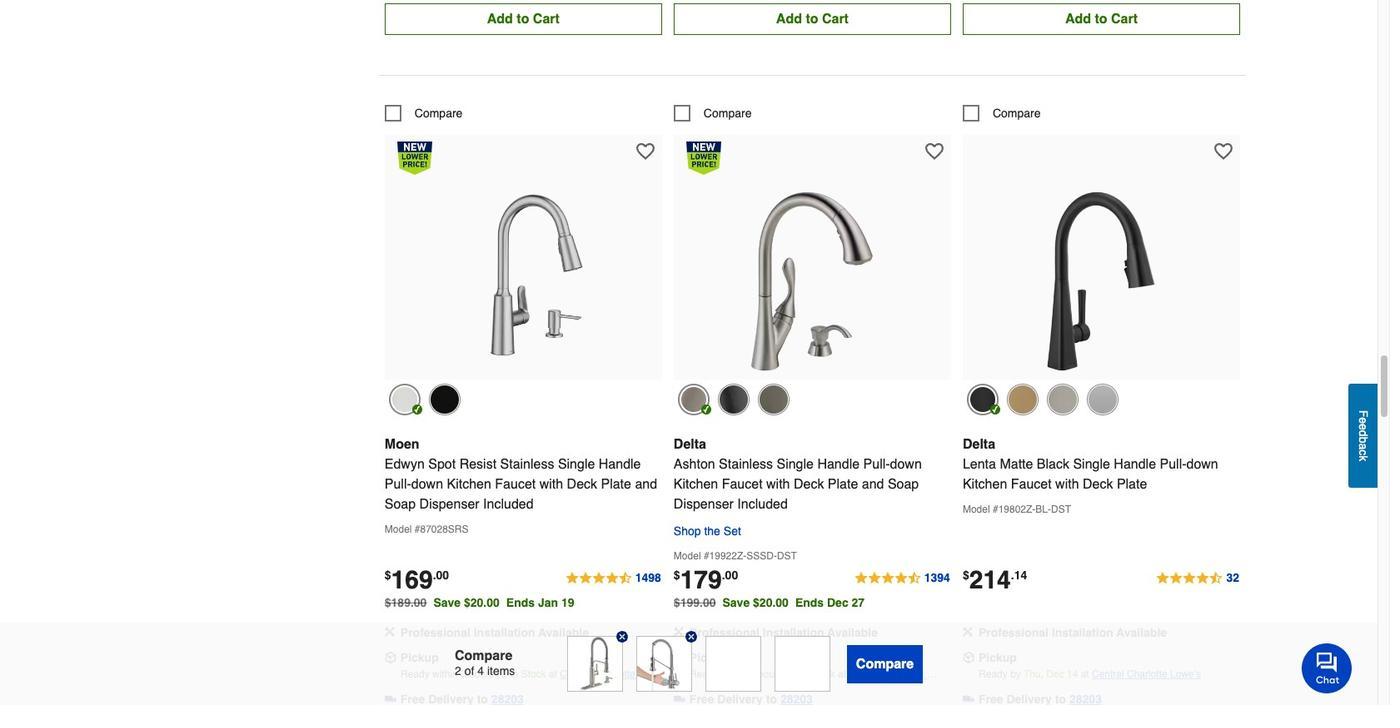 Task type: vqa. For each thing, say whether or not it's contained in the screenshot.
google
no



Task type: describe. For each thing, give the bounding box(es) containing it.
pickup for ready within 3 hours | 3 in stock at central charlotte lowe's
[[400, 651, 439, 665]]

spotshield stainless image
[[1047, 384, 1079, 416]]

2 e from the top
[[1357, 424, 1370, 431]]

assembly image
[[963, 627, 973, 637]]

2 horizontal spatial lowe's
[[1170, 669, 1201, 681]]

deck inside the delta ashton stainless single handle pull-down kitchen faucet with deck plate and soap dispenser included
[[794, 477, 824, 492]]

5014109821 element
[[963, 105, 1041, 121]]

professional for 1st assembly icon from right
[[690, 626, 760, 640]]

0 vertical spatial dec
[[827, 596, 848, 610]]

3 at from the left
[[1081, 669, 1089, 681]]

2 add to cart from the left
[[776, 11, 849, 26]]

ends jan 19 element
[[506, 596, 581, 610]]

handle inside moen edwyn spot resist stainless single handle pull-down kitchen faucet with deck plate and soap dispenser included
[[599, 457, 641, 472]]

in inside ready within 3 hours | 3 in stock at central charlotte lowe's
[[510, 669, 518, 681]]

ready within 3 hours | 3 in stock at central charlotte lowe's
[[401, 669, 638, 697]]

ready for ready within 3 hours
[[690, 669, 719, 681]]

matte black image for spot resist stainless icon
[[429, 384, 460, 416]]

professional installation available for assembly image
[[979, 626, 1167, 640]]

professional installation available for 1st assembly icon from right
[[690, 626, 878, 640]]

available for 2nd assembly icon from right
[[538, 626, 589, 640]]

kitchen inside moen edwyn spot resist stainless single handle pull-down kitchen faucet with deck plate and soap dispenser included
[[447, 477, 491, 492]]

central charlotte lowe's button for ready by thu, dec 14 at central charlotte lowe's
[[1092, 666, 1201, 683]]

19802z-
[[998, 504, 1036, 516]]

with inside delta lenta matte black single handle pull-down kitchen faucet with deck plate
[[1055, 477, 1079, 492]]

ready for ready by thu, dec 14 at central charlotte lowe's
[[979, 669, 1008, 681]]

of
[[464, 664, 474, 678]]

compare 2 of 4 items
[[455, 649, 515, 678]]

jan
[[538, 596, 558, 610]]

compare for 5014109821 element
[[993, 106, 1041, 120]]

model # 19922z-sssd-dst
[[674, 551, 797, 562]]

2 in from the left
[[800, 669, 807, 681]]

central charlotte lowe's button for ready within 3 hours | 3 in stock at central charlotte lowe's
[[560, 666, 662, 697]]

in stock
[[797, 669, 835, 681]]

$189.00
[[385, 596, 427, 610]]

model # 19802z-bl-dst
[[963, 504, 1071, 516]]

stainless inside moen edwyn spot resist stainless single handle pull-down kitchen faucet with deck plate and soap dispenser included
[[500, 457, 554, 472]]

items
[[487, 664, 515, 678]]

b
[[1357, 437, 1370, 444]]

214
[[969, 566, 1011, 595]]

handle inside delta lenta matte black single handle pull-down kitchen faucet with deck plate
[[1114, 457, 1156, 472]]

black stainless image
[[758, 384, 789, 416]]

$20.00 for 179
[[753, 596, 789, 610]]

dst for sssd-
[[777, 551, 797, 562]]

single inside moen edwyn spot resist stainless single handle pull-down kitchen faucet with deck plate and soap dispenser included
[[558, 457, 595, 472]]

19922z-
[[709, 551, 747, 562]]

3 central from the left
[[1092, 669, 1124, 681]]

ends for 169
[[506, 596, 535, 610]]

1 add to cart from the left
[[487, 11, 560, 26]]

with inside moen edwyn spot resist stainless single handle pull-down kitchen faucet with deck plate and soap dispenser included
[[539, 477, 563, 492]]

1498
[[635, 571, 661, 585]]

2 heart outline image from the left
[[925, 142, 944, 160]]

1000373247 element
[[674, 105, 752, 121]]

$199.00 save $20.00 ends dec 27
[[674, 596, 865, 610]]

remove this product image
[[685, 631, 697, 643]]

lowe's inside ready within 3 hours | 3 in stock at central charlotte lowe's
[[560, 686, 591, 697]]

to for second add to cart button from the left
[[806, 11, 818, 26]]

kitchen inside the delta ashton stainless single handle pull-down kitchen faucet with deck plate and soap dispenser included
[[674, 477, 718, 492]]

1498 button
[[564, 569, 662, 589]]

and inside the delta ashton stainless single handle pull-down kitchen faucet with deck plate and soap dispenser included
[[862, 477, 884, 492]]

by
[[1010, 669, 1021, 681]]

matte black image for 'stainless' image
[[718, 384, 750, 416]]

at central charlotte lowe's
[[835, 669, 927, 697]]

1 e from the top
[[1357, 418, 1370, 424]]

$20.00 for 169
[[464, 596, 500, 610]]

central inside at central charlotte lowe's
[[849, 669, 881, 681]]

cart for first add to cart button from right
[[1111, 11, 1138, 26]]

plate inside moen edwyn spot resist stainless single handle pull-down kitchen faucet with deck plate and soap dispenser included
[[601, 477, 631, 492]]

2 stock from the left
[[810, 669, 835, 681]]

d
[[1357, 431, 1370, 437]]

new lower price image for 2nd heart outline icon
[[686, 141, 721, 175]]

professional for 2nd assembly icon from right
[[400, 626, 470, 640]]

3 heart outline image from the left
[[1214, 142, 1233, 160]]

truck filled image for ready within 3 hours | 3 in stock at central charlotte lowe's
[[385, 694, 396, 705]]

c
[[1357, 450, 1370, 456]]

1 assembly image from the left
[[385, 627, 395, 637]]

lowe's inside at central charlotte lowe's
[[849, 686, 880, 697]]

2 3 from the left
[[502, 669, 508, 681]]

down inside moen edwyn spot resist stainless single handle pull-down kitchen faucet with deck plate and soap dispenser included
[[411, 477, 443, 492]]

.00 for 179
[[722, 569, 738, 582]]

faucet inside moen edwyn spot resist stainless single handle pull-down kitchen faucet with deck plate and soap dispenser included
[[495, 477, 536, 492]]

pickup image for ready by
[[963, 652, 974, 664]]

actual price $214.14 element
[[963, 566, 1027, 595]]

shop the set link
[[674, 521, 741, 541]]

and inside moen edwyn spot resist stainless single handle pull-down kitchen faucet with deck plate and soap dispenser included
[[635, 477, 657, 492]]

3 for ready within 3 hours
[[750, 669, 755, 681]]

k
[[1357, 456, 1370, 462]]

32
[[1226, 571, 1239, 585]]

4.5 stars image for 169
[[564, 569, 662, 589]]

included inside the delta ashton stainless single handle pull-down kitchen faucet with deck plate and soap dispenser included
[[737, 497, 788, 512]]

deck inside delta lenta matte black single handle pull-down kitchen faucet with deck plate
[[1083, 477, 1113, 492]]

19
[[561, 596, 574, 610]]

with inside the delta ashton stainless single handle pull-down kitchen faucet with deck plate and soap dispenser included
[[766, 477, 790, 492]]

179
[[680, 566, 722, 595]]

add for first add to cart button from right
[[1065, 11, 1091, 26]]

dispenser inside moen edwyn spot resist stainless single handle pull-down kitchen faucet with deck plate and soap dispenser included
[[419, 497, 479, 512]]

3 add to cart button from the left
[[963, 3, 1240, 35]]

down inside the delta ashton stainless single handle pull-down kitchen faucet with deck plate and soap dispenser included
[[890, 457, 922, 472]]

$189.00 save $20.00 ends jan 19
[[385, 596, 574, 610]]

pickup image for ready within
[[674, 652, 685, 664]]

87028srs
[[420, 524, 469, 536]]

handle inside the delta ashton stainless single handle pull-down kitchen faucet with deck plate and soap dispenser included
[[817, 457, 860, 472]]

# for kitchen
[[993, 504, 998, 516]]

hours for at
[[469, 669, 494, 681]]

$ for 169
[[385, 569, 391, 582]]

spot resist stainless image
[[389, 384, 420, 416]]

f e e d b a c k button
[[1348, 384, 1378, 488]]

save for 169
[[433, 596, 461, 610]]

$ 214 .14
[[963, 566, 1027, 595]]

soap inside the delta ashton stainless single handle pull-down kitchen faucet with deck plate and soap dispenser included
[[888, 477, 919, 492]]

$ 169 .00
[[385, 566, 449, 595]]

stainless image
[[678, 384, 710, 416]]

pull- inside moen edwyn spot resist stainless single handle pull-down kitchen faucet with deck plate and soap dispenser included
[[385, 477, 411, 492]]

edwyn
[[385, 457, 425, 472]]

14
[[1067, 669, 1078, 681]]

bl-
[[1036, 504, 1051, 516]]

delta for delta ashton stainless single handle pull-down kitchen faucet with deck plate and soap dispenser included
[[674, 437, 706, 452]]

a
[[1357, 444, 1370, 450]]

1 horizontal spatial dec
[[1046, 669, 1064, 681]]

remove this product image
[[616, 631, 628, 643]]

new lower price image for 3rd heart outline icon from the right
[[397, 141, 432, 175]]

$ for 214
[[963, 569, 969, 582]]

model for lenta matte black single handle pull-down kitchen faucet with deck plate
[[963, 504, 990, 516]]

resist
[[459, 457, 496, 472]]

shop the set
[[674, 525, 741, 538]]

27
[[852, 596, 865, 610]]

4.5 stars image for 179
[[854, 569, 951, 589]]

pull- inside delta lenta matte black single handle pull-down kitchen faucet with deck plate
[[1160, 457, 1187, 472]]



Task type: locate. For each thing, give the bounding box(es) containing it.
1 ready from the left
[[401, 669, 430, 681]]

3 to from the left
[[1095, 11, 1107, 26]]

included down resist
[[483, 497, 534, 512]]

professional for assembly image
[[979, 626, 1049, 640]]

0 horizontal spatial dec
[[827, 596, 848, 610]]

kitchen down lenta
[[963, 477, 1007, 492]]

1 add from the left
[[487, 11, 513, 26]]

model down shop
[[674, 551, 701, 562]]

ends
[[506, 596, 535, 610], [795, 596, 824, 610]]

1 faucet from the left
[[495, 477, 536, 492]]

kitchen down ashton
[[674, 477, 718, 492]]

add to cart
[[487, 11, 560, 26], [776, 11, 849, 26], [1065, 11, 1138, 26]]

plate inside the delta ashton stainless single handle pull-down kitchen faucet with deck plate and soap dispenser included
[[828, 477, 858, 492]]

4.5 stars image for 214
[[1156, 569, 1240, 589]]

pickup for ready by thu, dec 14 at central charlotte lowe's
[[979, 651, 1017, 665]]

1 add to cart button from the left
[[385, 3, 662, 35]]

1 charlotte from the left
[[595, 669, 636, 681]]

.14
[[1011, 569, 1027, 582]]

.00 for 169
[[433, 569, 449, 582]]

2 truck filled image from the left
[[674, 694, 685, 705]]

to for first add to cart button from right
[[1095, 11, 1107, 26]]

dst for bl-
[[1051, 504, 1071, 516]]

dispenser up shop the set
[[674, 497, 734, 512]]

2 horizontal spatial #
[[993, 504, 998, 516]]

2 vertical spatial #
[[704, 551, 709, 562]]

$ 179 .00
[[674, 566, 738, 595]]

matte black image
[[967, 384, 999, 416]]

to
[[517, 11, 529, 26], [806, 11, 818, 26], [1095, 11, 1107, 26]]

2 handle from the left
[[817, 457, 860, 472]]

available down '19'
[[538, 626, 589, 640]]

2 horizontal spatial at
[[1081, 669, 1089, 681]]

professional down was price $189.00 element
[[400, 626, 470, 640]]

actual price $169.00 element
[[385, 566, 449, 595]]

1 pickup from the left
[[400, 651, 439, 665]]

black
[[1037, 457, 1069, 472]]

2 $20.00 from the left
[[753, 596, 789, 610]]

1 vertical spatial dst
[[777, 551, 797, 562]]

1 professional from the left
[[400, 626, 470, 640]]

deck
[[567, 477, 597, 492], [794, 477, 824, 492], [1083, 477, 1113, 492]]

2 4.5 stars image from the left
[[854, 569, 951, 589]]

f
[[1357, 411, 1370, 418]]

1 horizontal spatial 4.5 stars image
[[854, 569, 951, 589]]

# up $ 169 .00
[[415, 524, 420, 536]]

installation
[[474, 626, 535, 640], [763, 626, 824, 640], [1052, 626, 1113, 640]]

spot
[[428, 457, 456, 472]]

delta ashton stainless single handle pull-down kitchen faucet with deck plate and soap dispenser included
[[674, 437, 922, 512]]

add for second add to cart button from the left
[[776, 11, 802, 26]]

pickup image
[[385, 652, 396, 664]]

0 horizontal spatial #
[[415, 524, 420, 536]]

new lower price image down the 1000373247 element
[[686, 141, 721, 175]]

assembly image up pickup icon
[[385, 627, 395, 637]]

add for third add to cart button from the right
[[487, 11, 513, 26]]

2 pickup from the left
[[690, 651, 728, 665]]

1 ends from the left
[[506, 596, 535, 610]]

3 with from the left
[[1055, 477, 1079, 492]]

dispenser up 87028srs
[[419, 497, 479, 512]]

2 delta from the left
[[963, 437, 995, 452]]

compare button
[[847, 645, 923, 683]]

2 add from the left
[[776, 11, 802, 26]]

0 horizontal spatial hours
[[469, 669, 494, 681]]

.00
[[433, 569, 449, 582], [722, 569, 738, 582]]

single
[[558, 457, 595, 472], [777, 457, 814, 472], [1073, 457, 1110, 472]]

1 deck from the left
[[567, 477, 597, 492]]

compare inside button
[[856, 657, 914, 672]]

ready by thu, dec 14 at central charlotte lowe's
[[979, 669, 1201, 681]]

at right in stock
[[838, 669, 846, 681]]

3 right |
[[502, 669, 508, 681]]

stainless right resist
[[500, 457, 554, 472]]

assembly image
[[385, 627, 395, 637], [674, 627, 684, 637]]

1 installation from the left
[[474, 626, 535, 640]]

2 horizontal spatial pickup
[[979, 651, 1017, 665]]

1 horizontal spatial professional installation available
[[690, 626, 878, 640]]

truck filled image
[[385, 694, 396, 705], [674, 694, 685, 705], [963, 694, 974, 705]]

cart for third add to cart button from the right
[[533, 11, 560, 26]]

3 left the 4
[[461, 669, 466, 681]]

$ up '$189.00'
[[385, 569, 391, 582]]

installation for 2nd assembly icon from right
[[474, 626, 535, 640]]

4.5 stars image containing 1498
[[564, 569, 662, 589]]

at inside ready within 3 hours | 3 in stock at central charlotte lowe's
[[549, 669, 557, 681]]

deck inside moen edwyn spot resist stainless single handle pull-down kitchen faucet with deck plate and soap dispenser included
[[567, 477, 597, 492]]

0 horizontal spatial savings save $20.00 element
[[433, 596, 581, 610]]

save down actual price $179.00 element
[[723, 596, 750, 610]]

1 heart outline image from the left
[[636, 142, 655, 160]]

ends for 179
[[795, 596, 824, 610]]

1 horizontal spatial add
[[776, 11, 802, 26]]

2 plate from the left
[[828, 477, 858, 492]]

1 kitchen from the left
[[447, 477, 491, 492]]

1 stock from the left
[[521, 669, 546, 681]]

0 horizontal spatial cart
[[533, 11, 560, 26]]

delta inside delta lenta matte black single handle pull-down kitchen faucet with deck plate
[[963, 437, 995, 452]]

1 save from the left
[[433, 596, 461, 610]]

lenta
[[963, 457, 996, 472]]

0 horizontal spatial central charlotte lowe's button
[[560, 666, 662, 697]]

add to cart button
[[385, 3, 662, 35], [674, 3, 951, 35], [963, 3, 1240, 35]]

1 4.5 stars image from the left
[[564, 569, 662, 589]]

1 to from the left
[[517, 11, 529, 26]]

0 horizontal spatial dst
[[777, 551, 797, 562]]

delta inside the delta ashton stainless single handle pull-down kitchen faucet with deck plate and soap dispenser included
[[674, 437, 706, 452]]

1 matte black image from the left
[[429, 384, 460, 416]]

soap
[[888, 477, 919, 492], [385, 497, 416, 512]]

ready left by
[[979, 669, 1008, 681]]

2 horizontal spatial plate
[[1117, 477, 1147, 492]]

dec left 27
[[827, 596, 848, 610]]

matte black image right spot resist stainless icon
[[429, 384, 460, 416]]

1 savings save $20.00 element from the left
[[433, 596, 581, 610]]

ready inside ready within 3 hours | 3 in stock at central charlotte lowe's
[[401, 669, 430, 681]]

2 horizontal spatial heart outline image
[[1214, 142, 1233, 160]]

1 horizontal spatial new lower price image
[[686, 141, 721, 175]]

2 professional installation available from the left
[[690, 626, 878, 640]]

1 horizontal spatial $
[[674, 569, 680, 582]]

3 plate from the left
[[1117, 477, 1147, 492]]

hours
[[469, 669, 494, 681], [758, 669, 783, 681]]

1 available from the left
[[538, 626, 589, 640]]

1 horizontal spatial stock
[[810, 669, 835, 681]]

assembly image left remove this product icon at the bottom
[[674, 627, 684, 637]]

2 save from the left
[[723, 596, 750, 610]]

2 and from the left
[[862, 477, 884, 492]]

central right in stock
[[849, 669, 881, 681]]

.00 inside $ 169 .00
[[433, 569, 449, 582]]

available up the "ready by thu, dec 14 at central charlotte lowe's"
[[1116, 626, 1167, 640]]

2 savings save $20.00 element from the left
[[723, 596, 871, 610]]

$ right 1498 on the bottom left of page
[[674, 569, 680, 582]]

and
[[635, 477, 657, 492], [862, 477, 884, 492]]

savings save $20.00 element for 179
[[723, 596, 871, 610]]

within inside ready within 3 hours | 3 in stock at central charlotte lowe's
[[432, 669, 458, 681]]

matte black image
[[429, 384, 460, 416], [718, 384, 750, 416]]

installation for assembly image
[[1052, 626, 1113, 640]]

central down '19'
[[560, 669, 592, 681]]

stock
[[521, 669, 546, 681], [810, 669, 835, 681]]

3 professional from the left
[[979, 626, 1049, 640]]

within for ready within 3 hours
[[721, 669, 747, 681]]

0 horizontal spatial add to cart
[[487, 11, 560, 26]]

compare inside 5014109821 element
[[993, 106, 1041, 120]]

3 left in stock
[[750, 669, 755, 681]]

2 deck from the left
[[794, 477, 824, 492]]

2 with from the left
[[766, 477, 790, 492]]

1 horizontal spatial to
[[806, 11, 818, 26]]

3 cart from the left
[[1111, 11, 1138, 26]]

0 horizontal spatial stock
[[521, 669, 546, 681]]

0 horizontal spatial professional
[[400, 626, 470, 640]]

available down 27
[[827, 626, 878, 640]]

included
[[483, 497, 534, 512], [737, 497, 788, 512]]

within left of
[[432, 669, 458, 681]]

thu,
[[1024, 669, 1044, 681]]

$199.00
[[674, 596, 716, 610]]

ends dec 27 element
[[795, 596, 871, 610]]

2 pickup image from the left
[[963, 652, 974, 664]]

1 horizontal spatial cart
[[822, 11, 849, 26]]

1 horizontal spatial professional
[[690, 626, 760, 640]]

$20.00
[[464, 596, 500, 610], [753, 596, 789, 610]]

$ right "1394"
[[963, 569, 969, 582]]

0 horizontal spatial delta
[[674, 437, 706, 452]]

compare
[[415, 106, 463, 120], [704, 106, 752, 120], [993, 106, 1041, 120], [455, 649, 513, 664], [856, 657, 914, 672]]

3 charlotte from the left
[[1127, 669, 1168, 681]]

e up b
[[1357, 424, 1370, 431]]

1000062485 element
[[385, 105, 463, 121]]

installation up compare 2 of 4 items
[[474, 626, 535, 640]]

1 horizontal spatial stainless
[[719, 457, 773, 472]]

e up d
[[1357, 418, 1370, 424]]

savings save $20.00 element down sssd-
[[723, 596, 871, 610]]

0 horizontal spatial truck filled image
[[385, 694, 396, 705]]

3 pickup from the left
[[979, 651, 1017, 665]]

0 horizontal spatial $
[[385, 569, 391, 582]]

0 horizontal spatial new lower price image
[[397, 141, 432, 175]]

3 available from the left
[[1116, 626, 1167, 640]]

moen
[[385, 437, 419, 452]]

model left 19802z-
[[963, 504, 990, 516]]

1 horizontal spatial matte black image
[[718, 384, 750, 416]]

$
[[385, 569, 391, 582], [674, 569, 680, 582], [963, 569, 969, 582]]

2 .00 from the left
[[722, 569, 738, 582]]

ends left "jan"
[[506, 596, 535, 610]]

3 $ from the left
[[963, 569, 969, 582]]

compare inside the 1000062485 element
[[415, 106, 463, 120]]

in
[[510, 669, 518, 681], [800, 669, 807, 681]]

1 central from the left
[[560, 669, 592, 681]]

1 vertical spatial #
[[415, 524, 420, 536]]

1 horizontal spatial single
[[777, 457, 814, 472]]

1 horizontal spatial with
[[766, 477, 790, 492]]

0 horizontal spatial kitchen
[[447, 477, 491, 492]]

2 hours from the left
[[758, 669, 783, 681]]

single inside the delta ashton stainless single handle pull-down kitchen faucet with deck plate and soap dispenser included
[[777, 457, 814, 472]]

dst right 19802z-
[[1051, 504, 1071, 516]]

0 horizontal spatial save
[[433, 596, 461, 610]]

at inside at central charlotte lowe's
[[838, 669, 846, 681]]

2 horizontal spatial pull-
[[1160, 457, 1187, 472]]

2 installation from the left
[[763, 626, 824, 640]]

0 horizontal spatial add to cart button
[[385, 3, 662, 35]]

professional
[[400, 626, 470, 640], [690, 626, 760, 640], [979, 626, 1049, 640]]

0 horizontal spatial matte black image
[[429, 384, 460, 416]]

3 faucet from the left
[[1011, 477, 1052, 492]]

1 professional installation available from the left
[[400, 626, 589, 640]]

available
[[538, 626, 589, 640], [827, 626, 878, 640], [1116, 626, 1167, 640]]

1 horizontal spatial ready
[[690, 669, 719, 681]]

handle
[[599, 457, 641, 472], [817, 457, 860, 472], [1114, 457, 1156, 472]]

down inside delta lenta matte black single handle pull-down kitchen faucet with deck plate
[[1187, 457, 1218, 472]]

1 vertical spatial dec
[[1046, 669, 1064, 681]]

0 horizontal spatial within
[[432, 669, 458, 681]]

2 assembly image from the left
[[674, 627, 684, 637]]

32 button
[[1156, 569, 1240, 589]]

1 hours from the left
[[469, 669, 494, 681]]

charlotte
[[595, 669, 636, 681], [884, 669, 925, 681], [1127, 669, 1168, 681]]

3 add to cart from the left
[[1065, 11, 1138, 26]]

professional installation available up the 14 on the right of the page
[[979, 626, 1167, 640]]

stainless right ashton
[[719, 457, 773, 472]]

0 horizontal spatial single
[[558, 457, 595, 472]]

at right the 14 on the right of the page
[[1081, 669, 1089, 681]]

dst
[[1051, 504, 1071, 516], [777, 551, 797, 562]]

2 horizontal spatial professional installation available
[[979, 626, 1167, 640]]

2
[[455, 664, 461, 678]]

hours left in stock
[[758, 669, 783, 681]]

2 single from the left
[[777, 457, 814, 472]]

1 horizontal spatial .00
[[722, 569, 738, 582]]

1 pickup image from the left
[[674, 652, 685, 664]]

1 at from the left
[[549, 669, 557, 681]]

1394 button
[[854, 569, 951, 589]]

2 horizontal spatial professional
[[979, 626, 1049, 640]]

1 horizontal spatial savings save $20.00 element
[[723, 596, 871, 610]]

2 cart from the left
[[822, 11, 849, 26]]

charlotte inside at central charlotte lowe's
[[884, 669, 925, 681]]

ready for ready within 3 hours | 3 in stock at central charlotte lowe's
[[401, 669, 430, 681]]

1394
[[924, 571, 950, 585]]

delta for delta lenta matte black single handle pull-down kitchen faucet with deck plate
[[963, 437, 995, 452]]

2 professional from the left
[[690, 626, 760, 640]]

pickup image
[[674, 652, 685, 664], [963, 652, 974, 664]]

lowe's
[[1170, 669, 1201, 681], [560, 686, 591, 697], [849, 686, 880, 697]]

2 available from the left
[[827, 626, 878, 640]]

1 horizontal spatial lowe's
[[849, 686, 880, 697]]

1 $20.00 from the left
[[464, 596, 500, 610]]

savings save $20.00 element up compare 2 of 4 items
[[433, 596, 581, 610]]

actual price $179.00 element
[[674, 566, 738, 595]]

1 horizontal spatial plate
[[828, 477, 858, 492]]

pickup image down $199.00
[[674, 652, 685, 664]]

2 horizontal spatial 3
[[750, 669, 755, 681]]

delta lenta matte black single handle pull-down kitchen faucet with deck plate
[[963, 437, 1218, 492]]

1 horizontal spatial within
[[721, 669, 747, 681]]

2 horizontal spatial down
[[1187, 457, 1218, 472]]

1 central charlotte lowe's button from the left
[[560, 666, 662, 697]]

1 horizontal spatial heart outline image
[[925, 142, 944, 160]]

sssd-
[[747, 551, 777, 562]]

0 horizontal spatial heart outline image
[[636, 142, 655, 160]]

2 horizontal spatial installation
[[1052, 626, 1113, 640]]

1 included from the left
[[483, 497, 534, 512]]

#
[[993, 504, 998, 516], [415, 524, 420, 536], [704, 551, 709, 562]]

2 horizontal spatial model
[[963, 504, 990, 516]]

truck filled image for ready by thu, dec 14 at central charlotte lowe's
[[963, 694, 974, 705]]

plate inside delta lenta matte black single handle pull-down kitchen faucet with deck plate
[[1117, 477, 1147, 492]]

faucet up the set
[[722, 477, 763, 492]]

169
[[391, 566, 433, 595]]

pickup image down assembly image
[[963, 652, 974, 664]]

delta up lenta
[[963, 437, 995, 452]]

dispenser
[[419, 497, 479, 512], [674, 497, 734, 512]]

0 horizontal spatial handle
[[599, 457, 641, 472]]

soap inside moen edwyn spot resist stainless single handle pull-down kitchen faucet with deck plate and soap dispenser included
[[385, 497, 416, 512]]

0 horizontal spatial model
[[385, 524, 412, 536]]

ashton
[[674, 457, 715, 472]]

available for 1st assembly icon from right
[[827, 626, 878, 640]]

central inside ready within 3 hours | 3 in stock at central charlotte lowe's
[[560, 669, 592, 681]]

1 horizontal spatial truck filled image
[[674, 694, 685, 705]]

chrome image
[[1087, 384, 1119, 416]]

shop
[[674, 525, 701, 538]]

within
[[432, 669, 458, 681], [721, 669, 747, 681]]

stainless
[[500, 457, 554, 472], [719, 457, 773, 472]]

installation down $199.00 save $20.00 ends dec 27
[[763, 626, 824, 640]]

installation for 1st assembly icon from right
[[763, 626, 824, 640]]

in right ready within 3 hours
[[800, 669, 807, 681]]

1 horizontal spatial save
[[723, 596, 750, 610]]

0 horizontal spatial .00
[[433, 569, 449, 582]]

dispenser inside the delta ashton stainless single handle pull-down kitchen faucet with deck plate and soap dispenser included
[[674, 497, 734, 512]]

0 horizontal spatial in
[[510, 669, 518, 681]]

dec
[[827, 596, 848, 610], [1046, 669, 1064, 681]]

professional installation available down $199.00 save $20.00 ends dec 27
[[690, 626, 878, 640]]

professional down was price $199.00 element
[[690, 626, 760, 640]]

e
[[1357, 418, 1370, 424], [1357, 424, 1370, 431]]

truck filled image for at central charlotte lowe's
[[674, 694, 685, 705]]

included inside moen edwyn spot resist stainless single handle pull-down kitchen faucet with deck plate and soap dispenser included
[[483, 497, 534, 512]]

4.5 stars image containing 1394
[[854, 569, 951, 589]]

3 for ready within 3 hours | 3 in stock at central charlotte lowe's
[[461, 669, 466, 681]]

savings save $20.00 element for 169
[[433, 596, 581, 610]]

2 matte black image from the left
[[718, 384, 750, 416]]

pickup
[[400, 651, 439, 665], [690, 651, 728, 665], [979, 651, 1017, 665]]

0 horizontal spatial pickup
[[400, 651, 439, 665]]

2 new lower price image from the left
[[686, 141, 721, 175]]

down
[[890, 457, 922, 472], [1187, 457, 1218, 472], [411, 477, 443, 492]]

was price $189.00 element
[[385, 592, 433, 610]]

2 horizontal spatial add to cart button
[[963, 3, 1240, 35]]

1 horizontal spatial down
[[890, 457, 922, 472]]

ready left 2
[[401, 669, 430, 681]]

f e e d b a c k
[[1357, 411, 1370, 462]]

1 plate from the left
[[601, 477, 631, 492]]

save down $ 169 .00
[[433, 596, 461, 610]]

stock inside ready within 3 hours | 3 in stock at central charlotte lowe's
[[521, 669, 546, 681]]

1 with from the left
[[539, 477, 563, 492]]

pull-
[[863, 457, 890, 472], [1160, 457, 1187, 472], [385, 477, 411, 492]]

compare for the 1000062485 element
[[415, 106, 463, 120]]

model left 87028srs
[[385, 524, 412, 536]]

1 horizontal spatial $20.00
[[753, 596, 789, 610]]

|
[[497, 669, 499, 681]]

0 horizontal spatial dispenser
[[419, 497, 479, 512]]

ready down remove this product icon at the bottom
[[690, 669, 719, 681]]

central right the 14 on the right of the page
[[1092, 669, 1124, 681]]

0 horizontal spatial included
[[483, 497, 534, 512]]

chat invite button image
[[1302, 643, 1353, 694]]

faucet inside delta lenta matte black single handle pull-down kitchen faucet with deck plate
[[1011, 477, 1052, 492]]

0 horizontal spatial pull-
[[385, 477, 411, 492]]

.00 down 19922z-
[[722, 569, 738, 582]]

to for third add to cart button from the right
[[517, 11, 529, 26]]

1 in from the left
[[510, 669, 518, 681]]

stock left compare button
[[810, 669, 835, 681]]

compare inside compare 2 of 4 items
[[455, 649, 513, 664]]

1 horizontal spatial hours
[[758, 669, 783, 681]]

2 horizontal spatial deck
[[1083, 477, 1113, 492]]

3
[[461, 669, 466, 681], [502, 669, 508, 681], [750, 669, 755, 681]]

central charlotte lowe's button
[[560, 666, 662, 697], [849, 666, 951, 697], [1092, 666, 1201, 683]]

at right items
[[549, 669, 557, 681]]

# for down
[[415, 524, 420, 536]]

$ inside $ 179 .00
[[674, 569, 680, 582]]

4.5 stars image
[[564, 569, 662, 589], [854, 569, 951, 589], [1156, 569, 1240, 589]]

2 add to cart button from the left
[[674, 3, 951, 35]]

moen edwyn spot resist stainless single handle pull-down kitchen faucet with deck plate and soap dispenser included image
[[432, 190, 615, 373]]

was price $199.00 element
[[674, 592, 723, 610]]

cart for second add to cart button from the left
[[822, 11, 849, 26]]

available for assembly image
[[1116, 626, 1167, 640]]

hours left |
[[469, 669, 494, 681]]

the
[[704, 525, 720, 538]]

0 horizontal spatial deck
[[567, 477, 597, 492]]

$ for 179
[[674, 569, 680, 582]]

0 horizontal spatial lowe's
[[560, 686, 591, 697]]

1 horizontal spatial available
[[827, 626, 878, 640]]

# down lenta
[[993, 504, 998, 516]]

2 ready from the left
[[690, 669, 719, 681]]

2 horizontal spatial central
[[1092, 669, 1124, 681]]

4.5 stars image containing 32
[[1156, 569, 1240, 589]]

2 horizontal spatial ready
[[979, 669, 1008, 681]]

1 stainless from the left
[[500, 457, 554, 472]]

dst up $199.00 save $20.00 ends dec 27
[[777, 551, 797, 562]]

delta up ashton
[[674, 437, 706, 452]]

included up the set
[[737, 497, 788, 512]]

3 single from the left
[[1073, 457, 1110, 472]]

kitchen down resist
[[447, 477, 491, 492]]

1 horizontal spatial assembly image
[[674, 627, 684, 637]]

ends left 27
[[795, 596, 824, 610]]

model for edwyn spot resist stainless single handle pull-down kitchen faucet with deck plate and soap dispenser included
[[385, 524, 412, 536]]

pickup right pickup icon
[[400, 651, 439, 665]]

3 ready from the left
[[979, 669, 1008, 681]]

stock right items
[[521, 669, 546, 681]]

1 horizontal spatial dispenser
[[674, 497, 734, 512]]

2 horizontal spatial add
[[1065, 11, 1091, 26]]

within down $199.00 save $20.00 ends dec 27
[[721, 669, 747, 681]]

2 to from the left
[[806, 11, 818, 26]]

within for ready within 3 hours | 3 in stock at central charlotte lowe's
[[432, 669, 458, 681]]

2 ends from the left
[[795, 596, 824, 610]]

kitchen
[[447, 477, 491, 492], [674, 477, 718, 492], [963, 477, 1007, 492]]

1 horizontal spatial 3
[[502, 669, 508, 681]]

single inside delta lenta matte black single handle pull-down kitchen faucet with deck plate
[[1073, 457, 1110, 472]]

0 horizontal spatial installation
[[474, 626, 535, 640]]

hours for 3 hours
[[758, 669, 783, 681]]

set
[[724, 525, 741, 538]]

# up actual price $179.00 element
[[704, 551, 709, 562]]

2 dispenser from the left
[[674, 497, 734, 512]]

charlotte inside ready within 3 hours | 3 in stock at central charlotte lowe's
[[595, 669, 636, 681]]

$ inside $ 169 .00
[[385, 569, 391, 582]]

pickup up by
[[979, 651, 1017, 665]]

plate
[[601, 477, 631, 492], [828, 477, 858, 492], [1117, 477, 1147, 492]]

cart
[[533, 11, 560, 26], [822, 11, 849, 26], [1111, 11, 1138, 26]]

ready
[[401, 669, 430, 681], [690, 669, 719, 681], [979, 669, 1008, 681]]

0 horizontal spatial ready
[[401, 669, 430, 681]]

pickup down remove this product icon at the bottom
[[690, 651, 728, 665]]

ready within 3 hours
[[690, 669, 783, 681]]

1 horizontal spatial #
[[704, 551, 709, 562]]

1 cart from the left
[[533, 11, 560, 26]]

2 horizontal spatial $
[[963, 569, 969, 582]]

0 horizontal spatial central
[[560, 669, 592, 681]]

in right |
[[510, 669, 518, 681]]

0 horizontal spatial available
[[538, 626, 589, 640]]

2 central from the left
[[849, 669, 881, 681]]

1 horizontal spatial charlotte
[[884, 669, 925, 681]]

professional up by
[[979, 626, 1049, 640]]

compare for the 1000373247 element
[[704, 106, 752, 120]]

0 horizontal spatial ends
[[506, 596, 535, 610]]

faucet down 'matte' on the right bottom of page
[[1011, 477, 1052, 492]]

2 at from the left
[[838, 669, 846, 681]]

3 professional installation available from the left
[[979, 626, 1167, 640]]

2 horizontal spatial cart
[[1111, 11, 1138, 26]]

champagne bronze image
[[1007, 384, 1039, 416]]

2 included from the left
[[737, 497, 788, 512]]

0 horizontal spatial down
[[411, 477, 443, 492]]

2 faucet from the left
[[722, 477, 763, 492]]

1 horizontal spatial pickup image
[[963, 652, 974, 664]]

.00 inside $ 179 .00
[[722, 569, 738, 582]]

professional installation available for 2nd assembly icon from right
[[400, 626, 589, 640]]

add
[[487, 11, 513, 26], [776, 11, 802, 26], [1065, 11, 1091, 26]]

with
[[539, 477, 563, 492], [766, 477, 790, 492], [1055, 477, 1079, 492]]

1 horizontal spatial at
[[838, 669, 846, 681]]

at
[[549, 669, 557, 681], [838, 669, 846, 681], [1081, 669, 1089, 681]]

3 truck filled image from the left
[[963, 694, 974, 705]]

delta lenta matte black single handle pull-down kitchen faucet with deck plate image
[[1010, 190, 1193, 373]]

moen edwyn spot resist stainless single handle pull-down kitchen faucet with deck plate and soap dispenser included
[[385, 437, 657, 512]]

compare inside the 1000373247 element
[[704, 106, 752, 120]]

$20.00 up compare 2 of 4 items
[[464, 596, 500, 610]]

savings save $20.00 element
[[433, 596, 581, 610], [723, 596, 871, 610]]

new lower price image
[[397, 141, 432, 175], [686, 141, 721, 175]]

2 within from the left
[[721, 669, 747, 681]]

1 horizontal spatial central charlotte lowe's button
[[849, 666, 951, 697]]

3 central charlotte lowe's button from the left
[[1092, 666, 1201, 683]]

faucet inside the delta ashton stainless single handle pull-down kitchen faucet with deck plate and soap dispenser included
[[722, 477, 763, 492]]

hours inside ready within 3 hours | 3 in stock at central charlotte lowe's
[[469, 669, 494, 681]]

2 kitchen from the left
[[674, 477, 718, 492]]

delta
[[674, 437, 706, 452], [963, 437, 995, 452]]

$ inside $ 214 .14
[[963, 569, 969, 582]]

1 horizontal spatial deck
[[794, 477, 824, 492]]

1 horizontal spatial central
[[849, 669, 881, 681]]

1 horizontal spatial handle
[[817, 457, 860, 472]]

2 central charlotte lowe's button from the left
[[849, 666, 951, 697]]

1 horizontal spatial model
[[674, 551, 701, 562]]

pull- inside the delta ashton stainless single handle pull-down kitchen faucet with deck plate and soap dispenser included
[[863, 457, 890, 472]]

1 and from the left
[[635, 477, 657, 492]]

compare for compare button
[[856, 657, 914, 672]]

matte
[[1000, 457, 1033, 472]]

central
[[560, 669, 592, 681], [849, 669, 881, 681], [1092, 669, 1124, 681]]

professional installation available up compare 2 of 4 items
[[400, 626, 589, 640]]

2 charlotte from the left
[[884, 669, 925, 681]]

matte black image right 'stainless' image
[[718, 384, 750, 416]]

heart outline image
[[636, 142, 655, 160], [925, 142, 944, 160], [1214, 142, 1233, 160]]

delta ashton stainless single handle pull-down kitchen faucet with deck plate and soap dispenser included image
[[721, 190, 904, 373]]

1 .00 from the left
[[433, 569, 449, 582]]

4
[[477, 664, 484, 678]]

new lower price image down the 1000062485 element
[[397, 141, 432, 175]]

save for 179
[[723, 596, 750, 610]]

3 installation from the left
[[1052, 626, 1113, 640]]

1 truck filled image from the left
[[385, 694, 396, 705]]

faucet down resist
[[495, 477, 536, 492]]

.00 up was price $189.00 element
[[433, 569, 449, 582]]

0 horizontal spatial to
[[517, 11, 529, 26]]

3 4.5 stars image from the left
[[1156, 569, 1240, 589]]

central charlotte lowe's button for at central charlotte lowe's
[[849, 666, 951, 697]]

pickup for at central charlotte lowe's
[[690, 651, 728, 665]]

installation up the "ready by thu, dec 14 at central charlotte lowe's"
[[1052, 626, 1113, 640]]

dec left the 14 on the right of the page
[[1046, 669, 1064, 681]]

model # 87028srs
[[385, 524, 469, 536]]

stainless inside the delta ashton stainless single handle pull-down kitchen faucet with deck plate and soap dispenser included
[[719, 457, 773, 472]]

kitchen inside delta lenta matte black single handle pull-down kitchen faucet with deck plate
[[963, 477, 1007, 492]]

$20.00 down sssd-
[[753, 596, 789, 610]]



